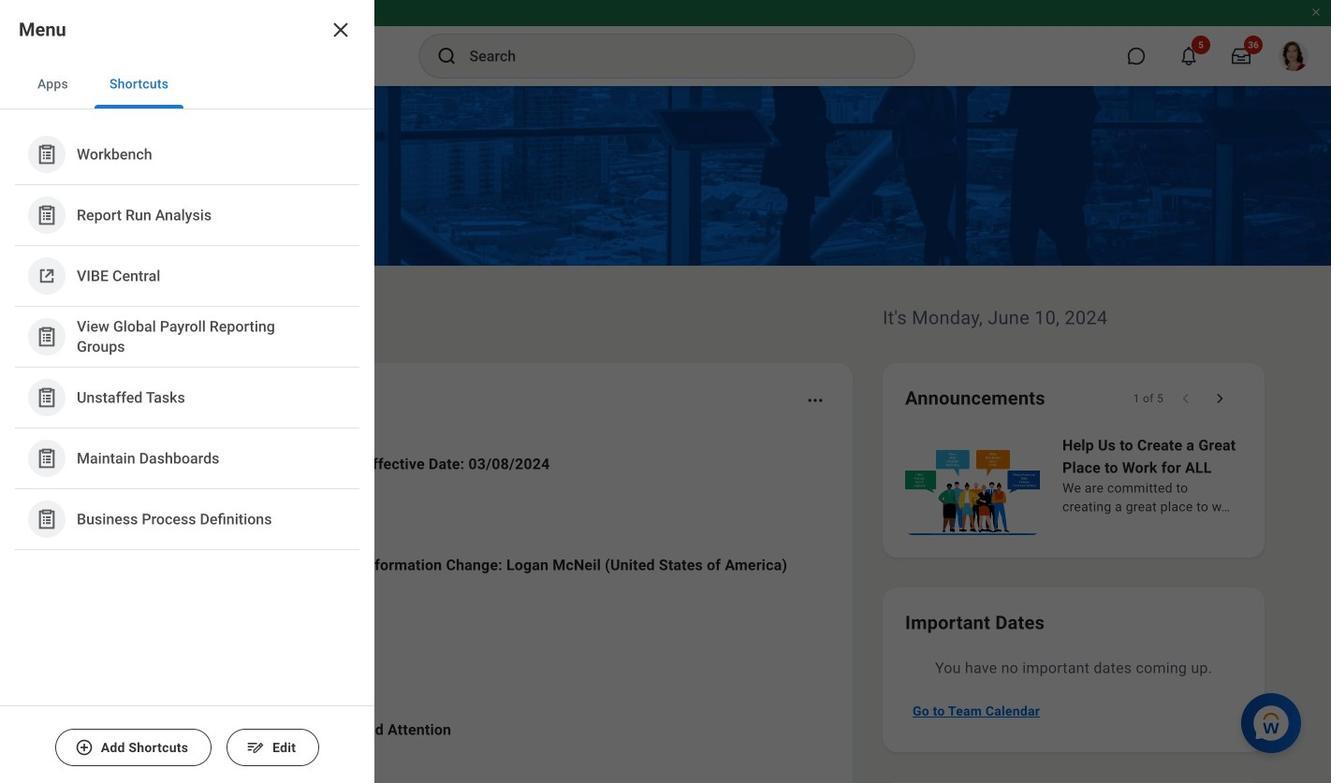 Task type: vqa. For each thing, say whether or not it's contained in the screenshot.
New FTE Column Header
no



Task type: describe. For each thing, give the bounding box(es) containing it.
chevron left small image
[[1177, 389, 1196, 408]]

3 clipboard image from the top
[[35, 508, 59, 531]]

dashboard expenses image
[[116, 716, 144, 744]]

2 clipboard image from the top
[[35, 204, 59, 227]]

text edit image
[[246, 739, 265, 757]]

plus circle image
[[75, 739, 93, 757]]

2 clipboard image from the top
[[35, 447, 59, 470]]

search image
[[436, 45, 458, 67]]

inbox image
[[116, 475, 144, 503]]

x image
[[330, 19, 352, 41]]

1 clipboard image from the top
[[35, 143, 59, 166]]

profile logan mcneil element
[[1268, 36, 1320, 77]]



Task type: locate. For each thing, give the bounding box(es) containing it.
2 vertical spatial clipboard image
[[35, 508, 59, 531]]

chevron right small image
[[1210, 389, 1229, 408]]

tab list
[[0, 60, 374, 110]]

0 vertical spatial clipboard image
[[35, 143, 59, 166]]

list
[[0, 110, 374, 565], [89, 438, 830, 768]]

notifications large image
[[1180, 47, 1198, 66]]

3 clipboard image from the top
[[35, 386, 59, 410]]

1 clipboard image from the top
[[35, 325, 59, 349]]

clipboard image
[[35, 143, 59, 166], [35, 204, 59, 227], [35, 386, 59, 410]]

main content
[[0, 86, 1331, 784]]

global navigation dialog
[[0, 0, 374, 784]]

ext link image
[[35, 264, 59, 288]]

status
[[1133, 391, 1164, 406]]

2 vertical spatial clipboard image
[[35, 386, 59, 410]]

1 vertical spatial clipboard image
[[35, 447, 59, 470]]

0 vertical spatial clipboard image
[[35, 325, 59, 349]]

inbox large image
[[1232, 47, 1251, 66]]

close environment banner image
[[1311, 7, 1322, 18]]

1 vertical spatial clipboard image
[[35, 204, 59, 227]]

banner
[[0, 0, 1331, 86]]

clipboard image
[[35, 325, 59, 349], [35, 447, 59, 470], [35, 508, 59, 531]]



